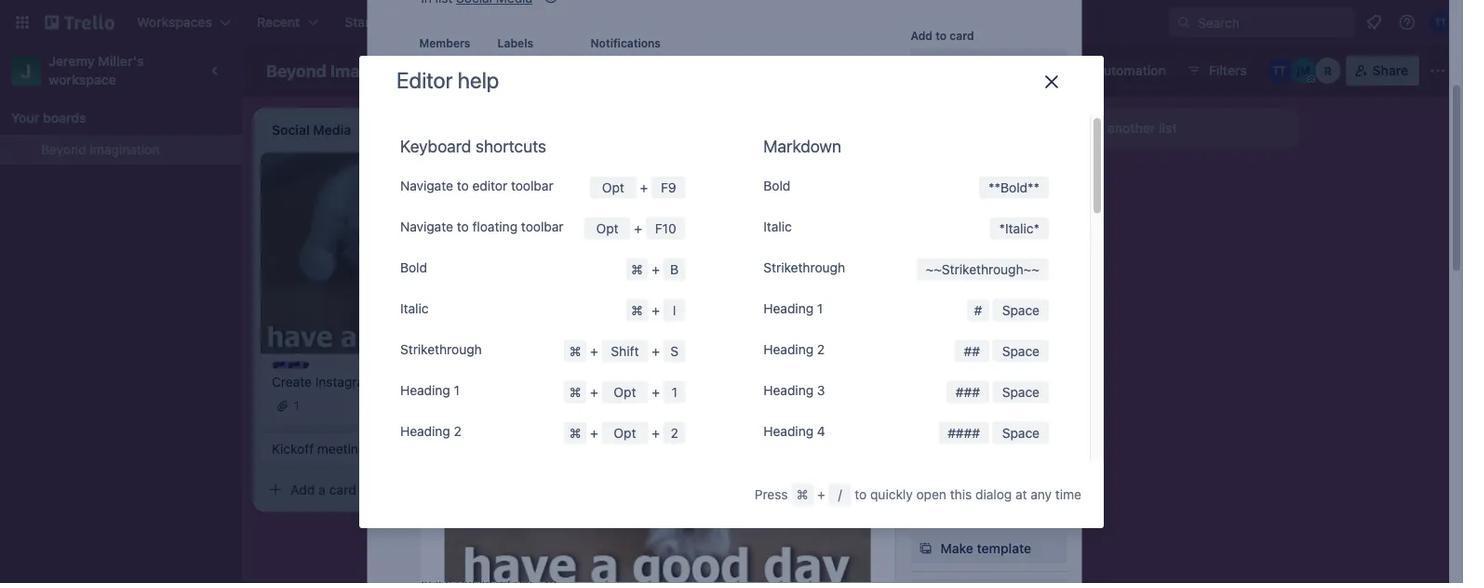 Task type: vqa. For each thing, say whether or not it's contained in the screenshot.
at
yes



Task type: describe. For each thing, give the bounding box(es) containing it.
make template
[[941, 542, 1032, 557]]

1 horizontal spatial terry turtle (terryturtle) image
[[1267, 58, 1293, 84]]

bold ⌘b image
[[486, 166, 508, 189]]

we must add another social media to increase our youth credibility!
[[440, 222, 839, 237]]

jeremy
[[48, 54, 95, 69]]

add down thinking
[[555, 214, 580, 229]]

your
[[11, 110, 40, 126]]

increase
[[664, 222, 714, 237]]

time
[[1056, 487, 1082, 503]]

1 vertical spatial ups
[[950, 290, 972, 303]]

your boards
[[11, 110, 86, 126]]

⌘ + for + 2
[[570, 426, 602, 441]]

toolbar for navigate to editor toolbar
[[511, 178, 554, 193]]

0 horizontal spatial imagination
[[90, 142, 159, 157]]

0 horizontal spatial terry turtle (terryturtle) image
[[419, 56, 449, 86]]

make
[[941, 542, 974, 557]]

shortcuts
[[476, 136, 547, 156]]

* italic *
[[1000, 221, 1040, 236]]

ups inside add power-ups link
[[1013, 317, 1037, 332]]

make template link
[[911, 535, 1068, 565]]

add down kickoff
[[291, 482, 315, 498]]

+ left /
[[818, 487, 826, 503]]

+ 2
[[648, 426, 679, 441]]

1 vertical spatial color: purple, title: none image
[[272, 362, 309, 369]]

+ left f9
[[640, 180, 648, 195]]

editor help dialog
[[359, 56, 1104, 584]]

image image
[[644, 166, 666, 189]]

⌘ + b
[[631, 262, 679, 277]]

power- inside button
[[986, 63, 1030, 78]]

another inside we must add another social media to increase our youth credibility! text box
[[522, 222, 567, 237]]

+ down + 1
[[652, 426, 660, 441]]

r button
[[1315, 58, 1341, 84]]

b
[[671, 262, 679, 277]]

imagination inside text field
[[330, 61, 425, 81]]

1 down credibility!
[[817, 301, 823, 316]]

+ left b
[[652, 262, 660, 277]]

add up ####
[[941, 393, 966, 408]]

dialog
[[976, 487, 1012, 503]]

f9
[[661, 180, 677, 195]]

+ down ⌘ + shift + s
[[590, 385, 598, 400]]

workspace visible image
[[483, 63, 498, 78]]

terry turtle (terryturtle) image
[[469, 395, 492, 418]]

notifications
[[591, 37, 661, 50]]

0 notifications image
[[1363, 11, 1385, 34]]

0 horizontal spatial card
[[329, 482, 357, 498]]

+ left the f10
[[634, 221, 642, 236]]

1 * from the left
[[1000, 221, 1006, 236]]

i
[[673, 303, 676, 318]]

actions
[[911, 441, 952, 454]]

2 horizontal spatial terry turtle (terryturtle) image
[[1430, 11, 1453, 34]]

thinking link
[[536, 171, 752, 190]]

miller's
[[98, 54, 144, 69]]

⌘ + shift + s
[[570, 344, 679, 359]]

boards
[[43, 110, 86, 126]]

2 for ⌘
[[454, 424, 462, 439]]

open
[[917, 487, 947, 503]]

fields
[[992, 242, 1029, 257]]

1 ~~ from the left
[[926, 262, 942, 277]]

Board name text field
[[257, 56, 434, 86]]

help
[[458, 67, 499, 93]]

space for ####
[[1003, 426, 1040, 441]]

our
[[717, 222, 737, 237]]

meeting
[[317, 441, 366, 457]]

Search field
[[1192, 8, 1355, 36]]

this
[[950, 487, 972, 503]]

sm image for automation
[[1069, 56, 1096, 82]]

~~ strikethrough ~~
[[926, 262, 1040, 277]]

thinking
[[536, 173, 588, 188]]

keyboard shortcuts
[[400, 136, 547, 156]]

editor
[[397, 67, 453, 93]]

space for #
[[1003, 303, 1040, 318]]

quickly
[[871, 487, 913, 503]]

+ left shift
[[590, 344, 598, 359]]

+ f10
[[631, 221, 677, 236]]

+ left s
[[652, 344, 660, 359]]

copy link
[[911, 498, 1068, 527]]

heading 3
[[764, 383, 825, 398]]

#
[[974, 303, 983, 318]]

##
[[964, 344, 980, 359]]

2 horizontal spatial italic
[[1006, 221, 1034, 236]]

r
[[1325, 64, 1332, 77]]

+ 1
[[648, 385, 678, 400]]

add left #
[[941, 317, 966, 332]]

create for create instagram
[[272, 374, 312, 390]]

automation button
[[1069, 56, 1178, 86]]

navigate for navigate to floating toolbar
[[400, 219, 453, 234]]

heading for ####
[[764, 424, 814, 439]]

0 vertical spatial add a card button
[[525, 207, 734, 236]]

members link
[[911, 49, 1068, 79]]

ups inside power-ups button
[[1030, 63, 1055, 78]]

add to card
[[911, 29, 975, 42]]

italic for ⌘
[[400, 301, 429, 316]]

space for ###
[[1003, 385, 1040, 400]]

heading 1 for ⌘
[[400, 383, 460, 398]]

add members to card image
[[460, 62, 475, 81]]

4
[[817, 424, 826, 439]]

⌘ + for + 1
[[570, 385, 602, 400]]

create instagram link
[[272, 373, 488, 391]]

kickoff meeting link
[[272, 440, 488, 458]]

2 ~~ from the left
[[1024, 262, 1040, 277]]

workspace
[[48, 72, 116, 88]]

0 vertical spatial a
[[583, 214, 590, 229]]

button
[[969, 393, 1010, 408]]

custom fields button
[[911, 241, 1068, 259]]

add power-ups
[[941, 317, 1037, 332]]

press ⌘ + / to quickly open this dialog at any time
[[755, 487, 1082, 503]]

s
[[671, 344, 679, 359]]

sm image for members
[[917, 54, 935, 73]]

show menu image
[[1429, 61, 1448, 80]]

keyboard
[[400, 136, 471, 156]]

share button
[[1347, 56, 1420, 86]]

we
[[440, 222, 459, 237]]

back to home image
[[45, 7, 115, 37]]

editor
[[472, 178, 508, 193]]

1 ** from the left
[[989, 180, 1001, 195]]

3
[[817, 383, 825, 398]]

kickoff meeting
[[272, 441, 366, 457]]

toolbar for navigate to floating toolbar
[[521, 219, 564, 234]]

2 for ##
[[817, 342, 825, 357]]

social
[[571, 222, 605, 237]]

⌘ right press
[[797, 487, 809, 503]]

add down automation button
[[1080, 121, 1105, 136]]

attachment
[[941, 205, 1013, 220]]

bold for **
[[764, 178, 791, 193]]

0 vertical spatial ⌘ +
[[631, 303, 664, 318]]

copy
[[941, 505, 973, 520]]

add button
[[941, 393, 1010, 408]]

markdown
[[764, 136, 842, 156]]

to for editor
[[457, 178, 469, 193]]

any
[[1031, 487, 1052, 503]]

power-ups inside power-ups button
[[986, 63, 1055, 78]]

add power-ups link
[[911, 310, 1068, 339]]

automation inside button
[[1096, 63, 1166, 78]]

add a card for the top add a card button
[[555, 214, 621, 229]]

create button
[[540, 7, 604, 37]]

star or unstar board image
[[445, 63, 460, 78]]

j
[[21, 60, 31, 81]]



Task type: locate. For each thing, give the bounding box(es) containing it.
strikethrough up terry turtle (terryturtle) icon
[[400, 342, 482, 357]]

2 navigate from the top
[[400, 219, 453, 234]]

terry turtle (terryturtle) image right the open information menu image
[[1430, 11, 1453, 34]]

italic up create instagram link
[[400, 301, 429, 316]]

to right media
[[648, 222, 660, 237]]

heading for #
[[764, 301, 814, 316]]

opt left + f10
[[596, 221, 619, 236]]

create up notifications
[[551, 14, 592, 30]]

navigate down keyboard
[[400, 178, 453, 193]]

+ left i
[[652, 303, 660, 318]]

1 vertical spatial add a card button
[[261, 475, 469, 505]]

another left list at the top right of page
[[1108, 121, 1156, 136]]

to right /
[[855, 487, 867, 503]]

navigate to editor toolbar
[[400, 178, 554, 193]]

color: purple, title: none image up create instagram
[[272, 362, 309, 369]]

bold
[[764, 178, 791, 193], [1001, 180, 1028, 195], [400, 260, 427, 275]]

0 horizontal spatial create
[[272, 374, 312, 390]]

~~ down "custom"
[[926, 262, 942, 277]]

sm image down 'open'
[[917, 503, 935, 522]]

add another list
[[1080, 121, 1178, 136]]

automation up add another list
[[1096, 63, 1166, 78]]

toolbar right add
[[521, 219, 564, 234]]

+
[[640, 180, 648, 195], [634, 221, 642, 236], [652, 262, 660, 277], [652, 303, 660, 318], [590, 344, 598, 359], [652, 344, 660, 359], [590, 385, 598, 400], [652, 385, 660, 400], [590, 426, 598, 441], [652, 426, 660, 441], [818, 487, 826, 503]]

heading 1 left terry turtle (terryturtle) icon
[[400, 383, 460, 398]]

sm image
[[1069, 56, 1096, 82], [917, 503, 935, 522]]

strikethrough down custom fields
[[942, 262, 1024, 277]]

2 vertical spatial ⌘ +
[[570, 426, 602, 441]]

0 vertical spatial members
[[419, 37, 471, 50]]

2 horizontal spatial card
[[950, 29, 975, 42]]

create instagram
[[272, 374, 375, 390]]

to
[[936, 29, 947, 42], [457, 178, 469, 193], [457, 219, 469, 234], [648, 222, 660, 237], [855, 487, 867, 503]]

1 vertical spatial a
[[319, 482, 326, 498]]

space down add power-ups link
[[1003, 344, 1040, 359]]

0 vertical spatial imagination
[[330, 61, 425, 81]]

1 horizontal spatial heading 1
[[764, 301, 823, 316]]

terry turtle (terryturtle) image
[[1430, 11, 1453, 34], [419, 56, 449, 86], [1267, 58, 1293, 84]]

editor help
[[397, 67, 499, 93]]

0 horizontal spatial italic
[[400, 301, 429, 316]]

power-ups
[[986, 63, 1055, 78], [911, 290, 972, 303]]

1 horizontal spatial heading 2
[[764, 342, 825, 357]]

1 vertical spatial members
[[941, 56, 999, 71]]

2 space from the top
[[1003, 344, 1040, 359]]

terry turtle (terryturtle) image left the add members to card icon
[[419, 56, 449, 86]]

+ up + 2 at the bottom left of page
[[652, 385, 660, 400]]

2 * from the left
[[1034, 221, 1040, 236]]

heading left 4
[[764, 424, 814, 439]]

opt left + 2 at the bottom left of page
[[614, 426, 636, 441]]

beyond imagination
[[266, 61, 425, 81], [41, 142, 159, 157]]

add up "members" "link"
[[911, 29, 933, 42]]

heading
[[764, 301, 814, 316], [764, 342, 814, 357], [400, 383, 450, 398], [764, 383, 814, 398], [400, 424, 450, 439], [764, 424, 814, 439]]

⌘ + left + 2 at the bottom left of page
[[570, 426, 602, 441]]

kickoff
[[272, 441, 314, 457]]

0 vertical spatial toolbar
[[511, 178, 554, 193]]

youth
[[740, 222, 774, 237]]

0 vertical spatial sm image
[[542, 0, 561, 8]]

1 vertical spatial navigate
[[400, 219, 453, 234]]

space for ##
[[1003, 344, 1040, 359]]

1 horizontal spatial create
[[551, 14, 592, 30]]

0 vertical spatial create
[[551, 14, 592, 30]]

1 horizontal spatial color: purple, title: none image
[[498, 56, 542, 86]]

⌘ + left i
[[631, 303, 664, 318]]

add another list button
[[1047, 108, 1300, 149]]

at
[[1016, 487, 1027, 503]]

⌘ left b
[[631, 262, 643, 277]]

1 vertical spatial heading 2
[[400, 424, 462, 439]]

f10
[[655, 221, 677, 236]]

link image
[[622, 166, 644, 189]]

card up "members" "link"
[[950, 29, 975, 42]]

to up "members" "link"
[[936, 29, 947, 42]]

1 vertical spatial card
[[594, 214, 621, 229]]

beyond imagination link
[[41, 141, 231, 159]]

+ f9
[[637, 180, 677, 195]]

navigate to floating toolbar
[[400, 219, 564, 234]]

####
[[948, 426, 980, 441]]

0 horizontal spatial another
[[522, 222, 567, 237]]

1 vertical spatial add a card
[[291, 482, 357, 498]]

0 horizontal spatial color: purple, title: none image
[[272, 362, 309, 369]]

1 vertical spatial imagination
[[90, 142, 159, 157]]

⌘ + down ⌘ + shift + s
[[570, 385, 602, 400]]

⌘ +
[[631, 303, 664, 318], [570, 385, 602, 400], [570, 426, 602, 441]]

1 navigate from the top
[[400, 178, 453, 193]]

instagram
[[315, 374, 375, 390]]

space right #
[[1003, 303, 1040, 318]]

0 horizontal spatial ~~
[[926, 262, 942, 277]]

power- up ##
[[969, 317, 1013, 332]]

0 vertical spatial heading 2
[[764, 342, 825, 357]]

labels
[[498, 37, 534, 50]]

your boards with 1 items element
[[11, 107, 222, 129]]

media
[[609, 222, 645, 237]]

0 horizontal spatial heading 2
[[400, 424, 462, 439]]

to left "floating" in the top of the page
[[457, 219, 469, 234]]

bold up the attachment button
[[1001, 180, 1028, 195]]

1 horizontal spatial power-ups
[[986, 63, 1055, 78]]

0 vertical spatial another
[[1108, 121, 1156, 136]]

filters
[[1209, 63, 1247, 78]]

1 horizontal spatial a
[[583, 214, 590, 229]]

###
[[956, 385, 980, 400]]

2 vertical spatial ups
[[1013, 317, 1037, 332]]

heading up the kickoff meeting link
[[400, 424, 450, 439]]

1 horizontal spatial sm image
[[1069, 56, 1096, 82]]

navigate
[[400, 178, 453, 193], [400, 219, 453, 234]]

add a card down thinking
[[555, 214, 621, 229]]

4 space from the top
[[1003, 426, 1040, 441]]

italic
[[764, 219, 792, 234], [1006, 221, 1034, 236], [400, 301, 429, 316]]

share
[[1373, 63, 1409, 78]]

2 up the kickoff meeting link
[[454, 424, 462, 439]]

1 vertical spatial beyond imagination
[[41, 142, 159, 157]]

heading for ###
[[764, 383, 814, 398]]

color: bold red, title: "thoughts" element
[[536, 160, 574, 168]]

credibility!
[[777, 222, 839, 237]]

1 vertical spatial ⌘ +
[[570, 385, 602, 400]]

italic ⌘i image
[[508, 166, 530, 189]]

1 horizontal spatial bold
[[764, 178, 791, 193]]

0 vertical spatial automation
[[1096, 63, 1166, 78]]

1 vertical spatial create
[[272, 374, 312, 390]]

heading 2 for ##
[[764, 342, 825, 357]]

imagination down your boards with 1 items element
[[90, 142, 159, 157]]

imagination
[[330, 61, 425, 81], [90, 142, 159, 157]]

2 horizontal spatial strikethrough
[[942, 262, 1024, 277]]

2 horizontal spatial bold
[[1001, 180, 1028, 195]]

to for card
[[936, 29, 947, 42]]

a
[[583, 214, 590, 229], [319, 482, 326, 498]]

0 horizontal spatial strikethrough
[[400, 342, 482, 357]]

rubyanndersson (rubyanndersson) image
[[1315, 58, 1341, 84]]

2 vertical spatial power-
[[969, 317, 1013, 332]]

navigate left must at the left top
[[400, 219, 453, 234]]

1 horizontal spatial beyond
[[266, 61, 327, 81]]

sm image for copy
[[917, 503, 935, 522]]

beyond inside "beyond imagination" link
[[41, 142, 86, 157]]

**
[[989, 180, 1001, 195], [1028, 180, 1040, 195]]

2 vertical spatial sm image
[[917, 541, 935, 559]]

2 up 3 at the right bottom of page
[[817, 342, 825, 357]]

1 horizontal spatial 2
[[671, 426, 679, 441]]

to left editor
[[457, 178, 469, 193]]

** left create from template… 'image'
[[989, 180, 1001, 195]]

1 horizontal spatial italic
[[764, 219, 792, 234]]

1 horizontal spatial beyond imagination
[[266, 61, 425, 81]]

heading up heading 3
[[764, 342, 814, 357]]

0 horizontal spatial automation
[[911, 365, 974, 378]]

heading 1 for #
[[764, 301, 823, 316]]

opt left + 1
[[614, 385, 636, 400]]

heading 2 up the kickoff meeting link
[[400, 424, 462, 439]]

jeremy miller's workspace
[[48, 54, 147, 88]]

sm image inside make template 'link'
[[917, 541, 935, 559]]

power-ups button
[[949, 56, 1066, 86]]

3 space from the top
[[1003, 385, 1040, 400]]

0 horizontal spatial a
[[319, 482, 326, 498]]

another inside the add another list button
[[1108, 121, 1156, 136]]

+ left + 2 at the bottom left of page
[[590, 426, 598, 441]]

a left media
[[583, 214, 590, 229]]

1 vertical spatial power-ups
[[911, 290, 972, 303]]

* down ** bold **
[[1034, 221, 1040, 236]]

create for create
[[551, 14, 592, 30]]

floating
[[472, 219, 518, 234]]

card down the meeting on the left bottom
[[329, 482, 357, 498]]

1 left terry turtle (terryturtle) icon
[[454, 383, 460, 398]]

~~ down fields
[[1024, 262, 1040, 277]]

0 vertical spatial navigate
[[400, 178, 453, 193]]

card left + f10
[[594, 214, 621, 229]]

ups left #
[[950, 290, 972, 303]]

create left the instagram
[[272, 374, 312, 390]]

⌘ down ⌘ + shift + s
[[570, 385, 582, 400]]

1 horizontal spatial ~~
[[1024, 262, 1040, 277]]

1 vertical spatial sm image
[[917, 503, 935, 522]]

2 down + 1
[[671, 426, 679, 441]]

beyond imagination inside text field
[[266, 61, 425, 81]]

heading 1 down credibility!
[[764, 301, 823, 316]]

list
[[1159, 121, 1178, 136]]

primary element
[[0, 0, 1464, 45]]

** bold **
[[989, 180, 1040, 195]]

open information menu image
[[1399, 13, 1417, 32]]

1 vertical spatial toolbar
[[521, 219, 564, 234]]

0 vertical spatial color: purple, title: none image
[[498, 56, 542, 86]]

color: purple, title: none image
[[498, 56, 542, 86], [272, 362, 309, 369]]

2 ** from the left
[[1028, 180, 1040, 195]]

1 vertical spatial automation
[[911, 365, 974, 378]]

1 horizontal spatial **
[[1028, 180, 1040, 195]]

1 horizontal spatial *
[[1034, 221, 1040, 236]]

italic for *
[[764, 219, 792, 234]]

sm image right close help dialog image
[[1069, 56, 1096, 82]]

⌘ left + 2 at the bottom left of page
[[570, 426, 582, 441]]

0 horizontal spatial members
[[419, 37, 471, 50]]

members inside "members" "link"
[[941, 56, 999, 71]]

1 vertical spatial another
[[522, 222, 567, 237]]

1 vertical spatial power-
[[911, 290, 950, 303]]

filters button
[[1181, 56, 1253, 86]]

navigate for navigate to editor toolbar
[[400, 178, 453, 193]]

0 vertical spatial power-ups
[[986, 63, 1055, 78]]

0 vertical spatial add a card
[[555, 214, 621, 229]]

shift
[[611, 344, 639, 359]]

bold for ⌘
[[400, 260, 427, 275]]

2 horizontal spatial 2
[[817, 342, 825, 357]]

template
[[977, 542, 1032, 557]]

0 horizontal spatial add a card
[[291, 482, 357, 498]]

heading 4
[[764, 424, 826, 439]]

bold down navigate to floating toolbar
[[400, 260, 427, 275]]

opt left image
[[602, 180, 625, 195]]

1 vertical spatial heading 1
[[400, 383, 460, 398]]

card
[[950, 29, 975, 42], [594, 214, 621, 229], [329, 482, 357, 498]]

1 horizontal spatial members
[[941, 56, 999, 71]]

sm image inside automation button
[[1069, 56, 1096, 82]]

to for floating
[[457, 219, 469, 234]]

strikethrough for ~~
[[764, 260, 846, 275]]

/
[[838, 487, 842, 503]]

2 vertical spatial card
[[329, 482, 357, 498]]

close help dialog image
[[1041, 71, 1063, 93]]

1 space from the top
[[1003, 303, 1040, 318]]

add a card for bottommost add a card button
[[291, 482, 357, 498]]

0 vertical spatial heading 1
[[764, 301, 823, 316]]

terry turtle (terryturtle) image left r
[[1267, 58, 1293, 84]]

⌘ left i
[[631, 303, 643, 318]]

custom fields
[[941, 242, 1029, 257]]

* up fields
[[1000, 221, 1006, 236]]

automation
[[1096, 63, 1166, 78], [911, 365, 974, 378]]

beyond inside beyond imagination text field
[[266, 61, 327, 81]]

press
[[755, 487, 788, 503]]

a down kickoff meeting
[[319, 482, 326, 498]]

⌘ left shift
[[570, 344, 582, 359]]

1 horizontal spatial strikethrough
[[764, 260, 846, 275]]

members down add to card
[[941, 56, 999, 71]]

0 horizontal spatial **
[[989, 180, 1001, 195]]

bold down the 'markdown'
[[764, 178, 791, 193]]

members
[[419, 37, 471, 50], [941, 56, 999, 71]]

custom
[[941, 242, 989, 257]]

sm image for make template
[[917, 541, 935, 559]]

create from template… image
[[1006, 169, 1020, 184]]

0 horizontal spatial beyond imagination
[[41, 142, 159, 157]]

heading 2 for ⌘
[[400, 424, 462, 439]]

another right add
[[522, 222, 567, 237]]

heading 1
[[764, 301, 823, 316], [400, 383, 460, 398]]

1 horizontal spatial imagination
[[330, 61, 425, 81]]

1 horizontal spatial automation
[[1096, 63, 1166, 78]]

add a card down kickoff meeting
[[291, 482, 357, 498]]

0 vertical spatial sm image
[[1069, 56, 1096, 82]]

automation up ###
[[911, 365, 974, 378]]

members up star or unstar board image
[[419, 37, 471, 50]]

add button button
[[911, 386, 1068, 416]]

0 vertical spatial card
[[950, 29, 975, 42]]

heading for ##
[[764, 342, 814, 357]]

Main content area, start typing to enter text. text field
[[440, 218, 876, 584]]

create inside button
[[551, 14, 592, 30]]

ups right #
[[1013, 317, 1037, 332]]

1 down create instagram
[[294, 400, 299, 413]]

1 horizontal spatial add a card button
[[525, 207, 734, 236]]

1 vertical spatial sm image
[[917, 54, 935, 73]]

italic right our
[[764, 219, 792, 234]]

power- left #
[[911, 290, 950, 303]]

strikethrough for ⌘
[[400, 342, 482, 357]]

0 horizontal spatial bold
[[400, 260, 427, 275]]

heading left terry turtle (terryturtle) icon
[[400, 383, 450, 398]]

attachment button
[[911, 198, 1068, 228]]

strikethrough down credibility!
[[764, 260, 846, 275]]

italic up fields
[[1006, 221, 1034, 236]]

heading left 3 at the right bottom of page
[[764, 383, 814, 398]]

sm image inside "copy" 'link'
[[917, 503, 935, 522]]

toolbar down 'color: bold red, title: "thoughts"' element
[[511, 178, 554, 193]]

1 horizontal spatial card
[[594, 214, 621, 229]]

1 horizontal spatial another
[[1108, 121, 1156, 136]]

1 down s
[[672, 385, 678, 400]]

0 vertical spatial ups
[[1030, 63, 1055, 78]]

power- left close help dialog image
[[986, 63, 1030, 78]]

0 horizontal spatial *
[[1000, 221, 1006, 236]]

color: purple, title: none image down labels
[[498, 56, 542, 86]]

sm image inside "members" "link"
[[917, 54, 935, 73]]

heading 2
[[764, 342, 825, 357], [400, 424, 462, 439]]

search image
[[1177, 15, 1192, 30]]

to inside text box
[[648, 222, 660, 237]]

0 vertical spatial power-
[[986, 63, 1030, 78]]

jeremy miller (jeremymiller198) image
[[1291, 58, 1317, 84]]

sm image
[[542, 0, 561, 8], [917, 54, 935, 73], [917, 541, 935, 559]]

ups
[[1030, 63, 1055, 78], [950, 290, 972, 303], [1013, 317, 1037, 332]]

1 vertical spatial beyond
[[41, 142, 86, 157]]

add
[[495, 222, 518, 237]]

0 vertical spatial beyond imagination
[[266, 61, 425, 81]]

1 horizontal spatial add a card
[[555, 214, 621, 229]]

create
[[551, 14, 592, 30], [272, 374, 312, 390]]

0 horizontal spatial heading 1
[[400, 383, 460, 398]]

must
[[462, 222, 492, 237]]

0 horizontal spatial sm image
[[917, 503, 935, 522]]

0 horizontal spatial power-ups
[[911, 290, 972, 303]]

heading 2 up heading 3
[[764, 342, 825, 357]]

** right create from template… 'image'
[[1028, 180, 1040, 195]]

0 horizontal spatial beyond
[[41, 142, 86, 157]]

0 horizontal spatial add a card button
[[261, 475, 469, 505]]

power-
[[986, 63, 1030, 78], [911, 290, 950, 303], [969, 317, 1013, 332]]

space down add button button
[[1003, 426, 1040, 441]]

add
[[911, 29, 933, 42], [1080, 121, 1105, 136], [555, 214, 580, 229], [941, 317, 966, 332], [941, 393, 966, 408], [291, 482, 315, 498]]



